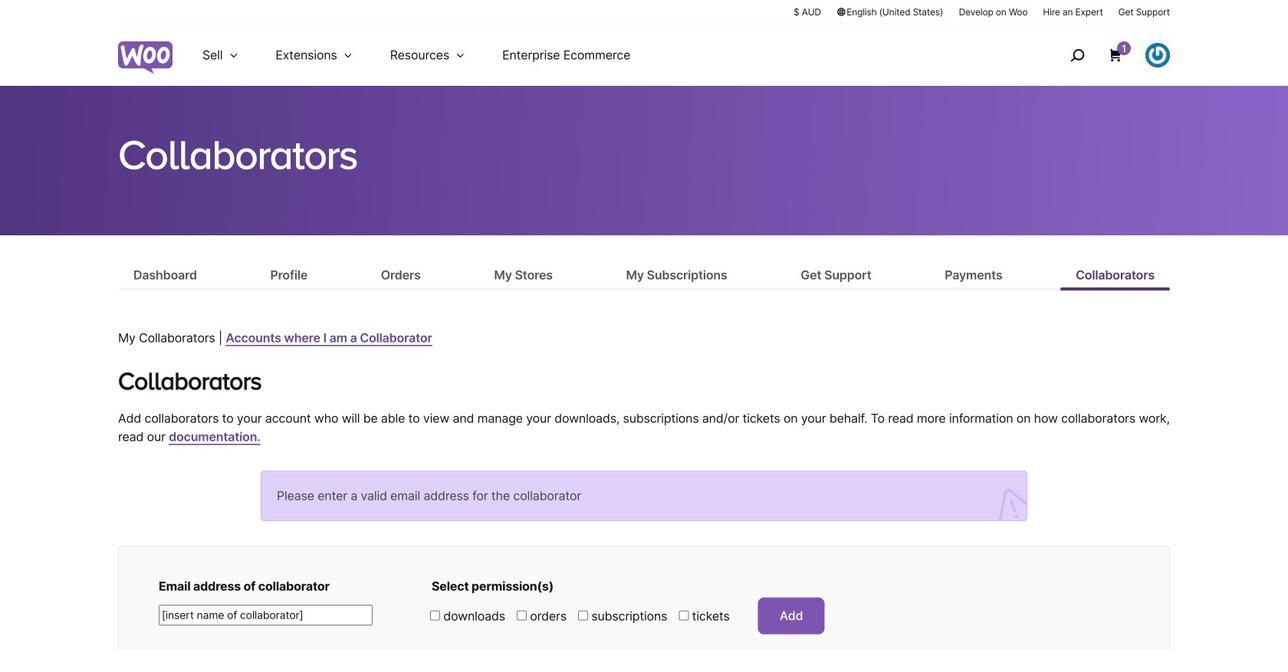 Task type: describe. For each thing, give the bounding box(es) containing it.
open account menu image
[[1146, 43, 1170, 67]]

search image
[[1065, 43, 1090, 67]]

service navigation menu element
[[1038, 30, 1170, 80]]



Task type: locate. For each thing, give the bounding box(es) containing it.
None checkbox
[[430, 611, 440, 621], [517, 611, 527, 621], [578, 611, 588, 621], [679, 611, 689, 621], [430, 611, 440, 621], [517, 611, 527, 621], [578, 611, 588, 621], [679, 611, 689, 621]]



Task type: vqa. For each thing, say whether or not it's contained in the screenshot.
Service navigation menu element
yes



